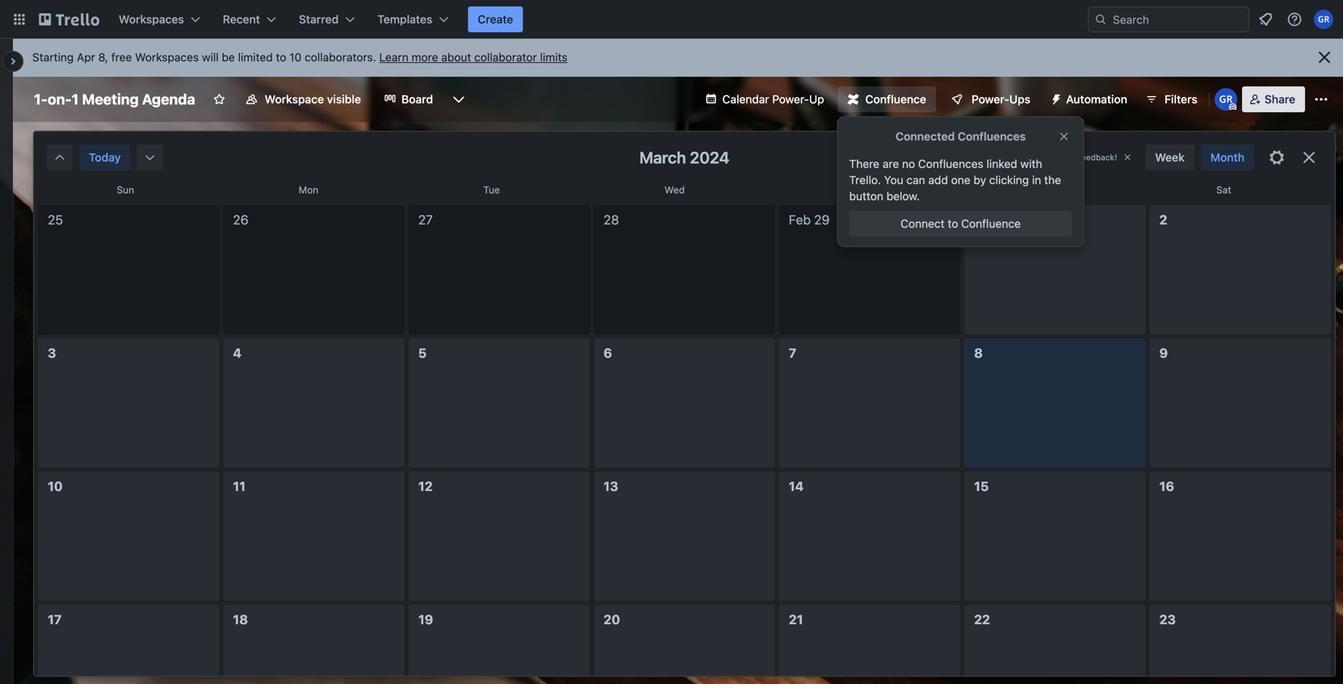 Task type: describe. For each thing, give the bounding box(es) containing it.
0 notifications image
[[1257, 10, 1276, 29]]

about
[[441, 51, 471, 64]]

18
[[233, 612, 248, 627]]

star or unstar board image
[[213, 93, 226, 106]]

1-on-1 meeting agenda
[[34, 91, 195, 108]]

power- inside power-ups button
[[972, 93, 1010, 106]]

board link
[[374, 86, 443, 112]]

power- inside calendar power-up link
[[773, 93, 810, 106]]

free
[[111, 51, 132, 64]]

2
[[1160, 212, 1168, 227]]

give
[[1048, 153, 1065, 162]]

workspace
[[265, 93, 324, 106]]

march 2024
[[640, 148, 730, 167]]

confluences
[[958, 130, 1026, 143]]

starting
[[32, 51, 74, 64]]

power-ups
[[972, 93, 1031, 106]]

collaborators.
[[305, 51, 376, 64]]

1 horizontal spatial 1
[[1002, 212, 1008, 227]]

open information menu image
[[1287, 11, 1303, 27]]

6
[[604, 345, 612, 361]]

29
[[815, 212, 830, 227]]

Search field
[[1108, 7, 1249, 32]]

12
[[418, 479, 433, 494]]

mar
[[975, 212, 999, 227]]

feb 29
[[789, 212, 830, 227]]

16
[[1160, 479, 1175, 494]]

will
[[202, 51, 219, 64]]

sat
[[1217, 184, 1232, 196]]

this member is an admin of this board. image
[[1230, 103, 1237, 111]]

templates button
[[368, 6, 459, 32]]

week button
[[1146, 145, 1195, 171]]

customize views image
[[451, 91, 467, 107]]

give us feedback! link
[[1048, 153, 1118, 162]]

8,
[[98, 51, 108, 64]]

collaborator
[[475, 51, 537, 64]]

thu
[[849, 184, 867, 196]]

meeting
[[82, 91, 139, 108]]

28
[[604, 212, 619, 227]]

4
[[233, 345, 242, 361]]

26
[[233, 212, 249, 227]]

23
[[1160, 612, 1176, 627]]

mar 1
[[975, 212, 1008, 227]]

5
[[418, 345, 427, 361]]

automation button
[[1044, 86, 1138, 112]]

board
[[402, 93, 433, 106]]

more
[[412, 51, 438, 64]]

sm image inside automation button
[[1044, 86, 1067, 109]]

tue
[[484, 184, 500, 196]]

fri
[[1036, 184, 1047, 196]]

3
[[48, 345, 56, 361]]

Board name text field
[[26, 86, 203, 112]]

15
[[975, 479, 989, 494]]

feedback!
[[1079, 153, 1118, 162]]

calendar
[[723, 93, 770, 106]]

recent button
[[213, 6, 286, 32]]

filters
[[1165, 93, 1198, 106]]

us
[[1068, 153, 1077, 162]]

workspace visible button
[[236, 86, 371, 112]]

filters button
[[1141, 86, 1203, 112]]

starred button
[[289, 6, 365, 32]]

workspaces button
[[109, 6, 210, 32]]

learn
[[379, 51, 409, 64]]

connected confluences
[[896, 130, 1026, 143]]

limited
[[238, 51, 273, 64]]

connected
[[896, 130, 955, 143]]

starting apr 8, free workspaces will be limited to 10 collaborators. learn more about collaborator limits
[[32, 51, 568, 64]]



Task type: locate. For each thing, give the bounding box(es) containing it.
back to home image
[[39, 6, 99, 32]]

agenda
[[142, 91, 195, 108]]

be
[[222, 51, 235, 64]]

up
[[810, 93, 825, 106]]

mon
[[299, 184, 319, 196]]

recent
[[223, 13, 260, 26]]

0 horizontal spatial 10
[[48, 479, 63, 494]]

sm image right ups
[[1044, 86, 1067, 109]]

on-
[[48, 91, 72, 108]]

calendar power-up link
[[695, 86, 834, 112]]

21
[[789, 612, 804, 627]]

19
[[418, 612, 433, 627]]

week
[[1156, 151, 1185, 164]]

1 power- from the left
[[773, 93, 810, 106]]

0 horizontal spatial sm image
[[52, 149, 68, 166]]

1 horizontal spatial sm image
[[1044, 86, 1067, 109]]

0 vertical spatial sm image
[[1044, 86, 1067, 109]]

to
[[276, 51, 287, 64]]

17
[[48, 612, 62, 627]]

1 vertical spatial workspaces
[[135, 51, 199, 64]]

create
[[478, 13, 514, 26]]

10
[[290, 51, 302, 64], [48, 479, 63, 494]]

sun
[[117, 184, 134, 196]]

workspaces up free
[[119, 13, 184, 26]]

visible
[[327, 93, 361, 106]]

power-
[[773, 93, 810, 106], [972, 93, 1010, 106]]

automation
[[1067, 93, 1128, 106]]

22
[[975, 612, 991, 627]]

power- right calendar
[[773, 93, 810, 106]]

workspaces
[[119, 13, 184, 26], [135, 51, 199, 64]]

2 power- from the left
[[972, 93, 1010, 106]]

limits
[[540, 51, 568, 64]]

workspaces down workspaces popup button at top left
[[135, 51, 199, 64]]

1 right 1-
[[72, 91, 79, 108]]

ups
[[1010, 93, 1031, 106]]

share
[[1265, 93, 1296, 106]]

0 vertical spatial 10
[[290, 51, 302, 64]]

25
[[48, 212, 63, 227]]

confluence
[[866, 93, 927, 106]]

sm image down on-
[[52, 149, 68, 166]]

2024
[[690, 148, 730, 167]]

1
[[72, 91, 79, 108], [1002, 212, 1008, 227]]

starred
[[299, 13, 339, 26]]

8
[[975, 345, 983, 361]]

confluence icon image
[[848, 94, 859, 105]]

0 vertical spatial workspaces
[[119, 13, 184, 26]]

give us feedback!
[[1048, 153, 1118, 162]]

1 vertical spatial 1
[[1002, 212, 1008, 227]]

workspace visible
[[265, 93, 361, 106]]

apr
[[77, 51, 95, 64]]

sm image
[[1044, 86, 1067, 109], [52, 149, 68, 166]]

wed
[[665, 184, 685, 196]]

search image
[[1095, 13, 1108, 26]]

feb
[[789, 212, 811, 227]]

0 horizontal spatial 1
[[72, 91, 79, 108]]

power- up confluences on the right top of page
[[972, 93, 1010, 106]]

workspaces inside popup button
[[119, 13, 184, 26]]

1 inside 1-on-1 meeting agenda text field
[[72, 91, 79, 108]]

20
[[604, 612, 620, 627]]

calendar power-up
[[723, 93, 825, 106]]

13
[[604, 479, 619, 494]]

greg robinson (gregrobinson96) image
[[1315, 10, 1334, 29]]

1 right the mar
[[1002, 212, 1008, 227]]

sm image
[[142, 149, 158, 166]]

confluence button
[[838, 86, 936, 112]]

11
[[233, 479, 246, 494]]

1 vertical spatial sm image
[[52, 149, 68, 166]]

create button
[[468, 6, 523, 32]]

show menu image
[[1314, 91, 1330, 107]]

1-
[[34, 91, 48, 108]]

learn more about collaborator limits link
[[379, 51, 568, 64]]

1 horizontal spatial power-
[[972, 93, 1010, 106]]

primary element
[[0, 0, 1344, 39]]

27
[[418, 212, 433, 227]]

share button
[[1243, 86, 1306, 112]]

1 horizontal spatial 10
[[290, 51, 302, 64]]

9
[[1160, 345, 1169, 361]]

1 vertical spatial 10
[[48, 479, 63, 494]]

7
[[789, 345, 797, 361]]

march
[[640, 148, 687, 167]]

templates
[[378, 13, 433, 26]]

power-ups button
[[940, 86, 1041, 112]]

14
[[789, 479, 804, 494]]

0 horizontal spatial power-
[[773, 93, 810, 106]]

greg robinson (gregrobinson96) image
[[1215, 88, 1238, 111]]

0 vertical spatial 1
[[72, 91, 79, 108]]



Task type: vqa. For each thing, say whether or not it's contained in the screenshot.
See at bottom left
no



